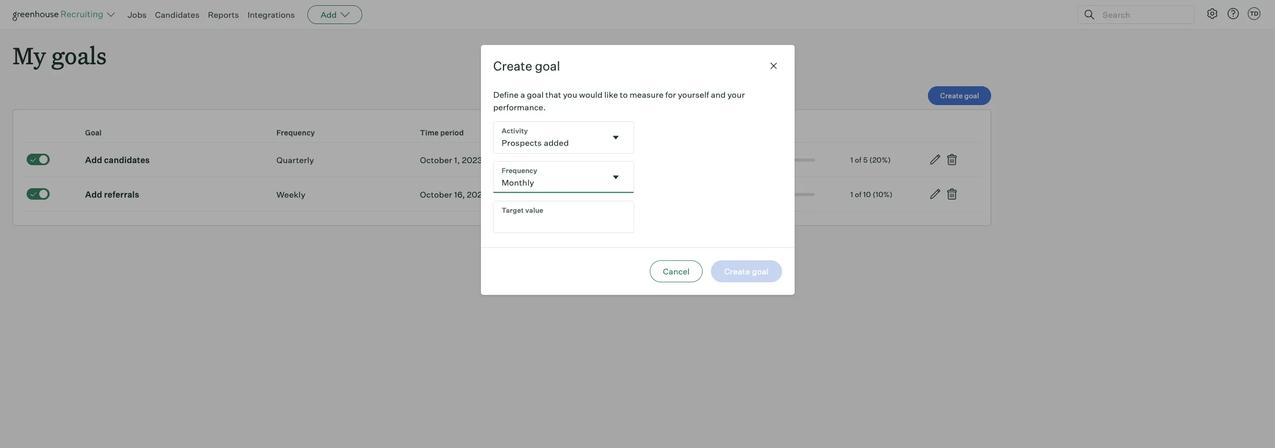 Task type: describe. For each thing, give the bounding box(es) containing it.
your
[[728, 89, 745, 100]]

october 16, 2023 - october 22, 2023
[[420, 189, 565, 200]]

0 horizontal spatial create
[[494, 58, 533, 74]]

candidates link
[[155, 9, 200, 20]]

2023 right 22,
[[544, 189, 565, 200]]

create goal button
[[929, 86, 992, 105]]

(10%)
[[873, 190, 893, 199]]

1 of 10 (10%)
[[851, 190, 893, 199]]

- for october
[[490, 189, 494, 200]]

2 toggle flyout image from the top
[[611, 172, 621, 182]]

configure image
[[1207, 7, 1219, 20]]

2023 right 1,
[[462, 155, 483, 165]]

my
[[13, 40, 46, 71]]

22,
[[530, 189, 542, 200]]

td
[[1251, 10, 1259, 17]]

define a goal that you would like to measure for yourself and your performance.
[[494, 89, 745, 112]]

weekly
[[277, 189, 306, 200]]

greenhouse recruiting image
[[13, 8, 107, 21]]

(20%)
[[870, 155, 891, 164]]

like
[[605, 89, 618, 100]]

- for december
[[485, 155, 488, 165]]

reports link
[[208, 9, 239, 20]]

integrations link
[[248, 9, 295, 20]]

my goals
[[13, 40, 107, 71]]

yourself
[[678, 89, 709, 100]]

1,
[[454, 155, 460, 165]]

you
[[563, 89, 578, 100]]

1 toggle flyout image from the top
[[611, 132, 621, 143]]

define
[[494, 89, 519, 100]]

would
[[579, 89, 603, 100]]

for
[[666, 89, 676, 100]]

cancel button
[[650, 260, 703, 282]]

december
[[490, 155, 532, 165]]

of for october 16, 2023 - october 22, 2023
[[855, 190, 862, 199]]

candidates
[[104, 155, 150, 165]]

td button
[[1247, 5, 1263, 22]]

add for add
[[321, 9, 337, 20]]

and
[[711, 89, 726, 100]]

reports
[[208, 9, 239, 20]]

remove goal icon image for october 16, 2023 - october 22, 2023
[[946, 188, 959, 200]]

5
[[864, 155, 868, 164]]

1 for october 16, 2023 - october 22, 2023
[[851, 190, 854, 199]]

10
[[864, 190, 872, 199]]

1 for october 1, 2023 - december 31, 2023
[[851, 155, 854, 164]]

performance.
[[494, 102, 546, 112]]

to
[[620, 89, 628, 100]]

add for add candidates
[[85, 155, 102, 165]]

edit goal icon image for october 16, 2023 - october 22, 2023
[[930, 188, 942, 200]]

time period
[[420, 128, 464, 137]]

referrals
[[104, 189, 139, 200]]



Task type: locate. For each thing, give the bounding box(es) containing it.
0 vertical spatial remove goal icon image
[[946, 153, 959, 166]]

october for october 1, 2023 - december 31, 2023
[[420, 155, 453, 165]]

that
[[546, 89, 562, 100]]

2 1 from the top
[[851, 190, 854, 199]]

0 horizontal spatial -
[[485, 155, 488, 165]]

1
[[851, 155, 854, 164], [851, 190, 854, 199]]

goal
[[535, 58, 560, 74], [527, 89, 544, 100], [965, 91, 980, 100]]

31,
[[534, 155, 545, 165]]

2 progress bar from the top
[[707, 193, 816, 196]]

toggle flyout image
[[611, 132, 621, 143], [611, 172, 621, 182]]

None text field
[[494, 122, 607, 153]]

1 vertical spatial progress bar
[[707, 193, 816, 196]]

td button
[[1249, 7, 1261, 20]]

0 vertical spatial -
[[485, 155, 488, 165]]

1 vertical spatial remove goal icon image
[[946, 188, 959, 200]]

1 left 5
[[851, 155, 854, 164]]

progress bar for october 16, 2023 - october 22, 2023
[[707, 193, 816, 196]]

1 of 5 (20%)
[[851, 155, 891, 164]]

frequency
[[277, 128, 315, 137]]

None field
[[494, 122, 634, 153], [494, 161, 634, 193], [494, 122, 634, 153], [494, 161, 634, 193]]

create
[[494, 58, 533, 74], [941, 91, 963, 100]]

0 vertical spatial toggle flyout image
[[611, 132, 621, 143]]

october left 22,
[[495, 189, 528, 200]]

time
[[420, 128, 439, 137]]

2023
[[462, 155, 483, 165], [546, 155, 567, 165], [467, 189, 488, 200], [544, 189, 565, 200]]

measure
[[630, 89, 664, 100]]

of left 10
[[855, 190, 862, 199]]

jobs link
[[128, 9, 147, 20]]

2023 right 31,
[[546, 155, 567, 165]]

remove goal icon image
[[946, 153, 959, 166], [946, 188, 959, 200]]

add inside popup button
[[321, 9, 337, 20]]

0 vertical spatial add
[[321, 9, 337, 20]]

of left 5
[[855, 155, 862, 164]]

2023 right 16,
[[467, 189, 488, 200]]

1 remove goal icon image from the top
[[946, 153, 959, 166]]

1 vertical spatial add
[[85, 155, 102, 165]]

1 vertical spatial create
[[941, 91, 963, 100]]

october
[[420, 155, 453, 165], [420, 189, 453, 200], [495, 189, 528, 200]]

1 vertical spatial toggle flyout image
[[611, 172, 621, 182]]

1 of from the top
[[855, 155, 862, 164]]

0 vertical spatial edit goal icon image
[[930, 153, 942, 166]]

1 horizontal spatial -
[[490, 189, 494, 200]]

progress bar for october 1, 2023 - december 31, 2023
[[707, 158, 816, 161]]

of
[[855, 155, 862, 164], [855, 190, 862, 199]]

- left december
[[485, 155, 488, 165]]

2 remove goal icon image from the top
[[946, 188, 959, 200]]

1 vertical spatial edit goal icon image
[[930, 188, 942, 200]]

add for add referrals
[[85, 189, 102, 200]]

None number field
[[494, 201, 634, 233]]

create goal inside button
[[941, 91, 980, 100]]

None text field
[[494, 161, 607, 193]]

1 vertical spatial -
[[490, 189, 494, 200]]

period
[[441, 128, 464, 137]]

1 horizontal spatial create goal
[[941, 91, 980, 100]]

goals
[[51, 40, 107, 71]]

october left 1,
[[420, 155, 453, 165]]

1 edit goal icon image from the top
[[930, 153, 942, 166]]

integrations
[[248, 9, 295, 20]]

cancel
[[663, 266, 690, 277]]

remove goal icon image for october 1, 2023 - december 31, 2023
[[946, 153, 959, 166]]

0 vertical spatial create
[[494, 58, 533, 74]]

add candidates
[[85, 155, 150, 165]]

close modal icon image
[[768, 59, 780, 72]]

0 vertical spatial progress bar
[[707, 158, 816, 161]]

0 vertical spatial create goal
[[494, 58, 560, 74]]

2 edit goal icon image from the top
[[930, 188, 942, 200]]

goal
[[85, 128, 102, 137]]

october for october 16, 2023 - october 22, 2023
[[420, 189, 453, 200]]

progress bar
[[707, 158, 816, 161], [707, 193, 816, 196]]

1 vertical spatial of
[[855, 190, 862, 199]]

1 progress bar from the top
[[707, 158, 816, 161]]

1 1 from the top
[[851, 155, 854, 164]]

- right 16,
[[490, 189, 494, 200]]

1 vertical spatial create goal
[[941, 91, 980, 100]]

0 vertical spatial 1
[[851, 155, 854, 164]]

-
[[485, 155, 488, 165], [490, 189, 494, 200]]

october left 16,
[[420, 189, 453, 200]]

0 vertical spatial of
[[855, 155, 862, 164]]

Search text field
[[1101, 7, 1185, 22]]

edit goal icon image
[[930, 153, 942, 166], [930, 188, 942, 200]]

create goal
[[494, 58, 560, 74], [941, 91, 980, 100]]

add button
[[308, 5, 363, 24]]

1 left 10
[[851, 190, 854, 199]]

0 horizontal spatial create goal
[[494, 58, 560, 74]]

goal inside define a goal that you would like to measure for yourself and your performance.
[[527, 89, 544, 100]]

None checkbox
[[27, 154, 50, 165], [27, 188, 50, 200], [27, 154, 50, 165], [27, 188, 50, 200]]

16,
[[454, 189, 465, 200]]

add
[[321, 9, 337, 20], [85, 155, 102, 165], [85, 189, 102, 200]]

a
[[521, 89, 525, 100]]

october 1, 2023 - december 31, 2023
[[420, 155, 567, 165]]

add referrals
[[85, 189, 139, 200]]

2 of from the top
[[855, 190, 862, 199]]

1 vertical spatial 1
[[851, 190, 854, 199]]

create inside button
[[941, 91, 963, 100]]

edit goal icon image for october 1, 2023 - december 31, 2023
[[930, 153, 942, 166]]

quarterly
[[277, 155, 314, 165]]

of for october 1, 2023 - december 31, 2023
[[855, 155, 862, 164]]

goal inside button
[[965, 91, 980, 100]]

jobs
[[128, 9, 147, 20]]

2 vertical spatial add
[[85, 189, 102, 200]]

1 horizontal spatial create
[[941, 91, 963, 100]]

candidates
[[155, 9, 200, 20]]



Task type: vqa. For each thing, say whether or not it's contained in the screenshot.
first Hide
no



